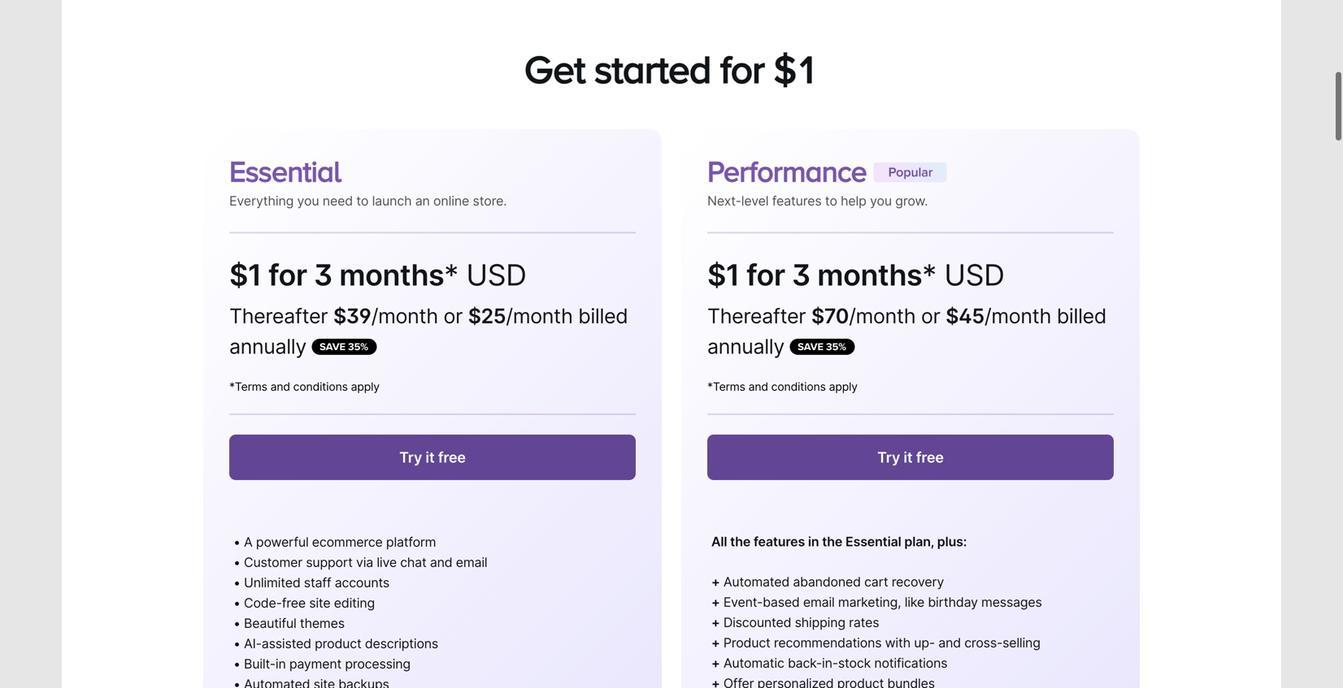 Task type: locate. For each thing, give the bounding box(es) containing it.
get
[[524, 47, 585, 91]]

notifications
[[874, 656, 948, 672]]

features for to
[[772, 193, 822, 209]]

1 horizontal spatial /month billed annually
[[707, 304, 1107, 359]]

7 • from the top
[[233, 657, 241, 672]]

1 you from the left
[[297, 193, 319, 209]]

you
[[297, 193, 319, 209], [870, 193, 892, 209]]

• a powerful ecommerce platform • customer support via live chat and email • unlimited staff accounts • code-free site editing • beautiful themes • ai-assisted product descriptions • built-in payment processing
[[233, 535, 487, 672]]

it for performance
[[904, 449, 913, 467]]

2 3 from the left
[[792, 257, 811, 293]]

1 horizontal spatial or
[[921, 304, 940, 328]]

apply
[[351, 380, 380, 394], [829, 380, 858, 394]]

1 *terms and conditions apply from the left
[[229, 380, 380, 394]]

• left unlimited
[[233, 575, 241, 591]]

essential inside essential everything you need to launch an online store.
[[229, 155, 341, 187]]

+ left discounted
[[712, 615, 720, 631]]

all the features in the essential plan, plus:
[[712, 534, 967, 550]]

2 billed from the left
[[1057, 304, 1107, 328]]

1 horizontal spatial you
[[870, 193, 892, 209]]

billed
[[578, 304, 628, 328], [1057, 304, 1107, 328]]

2 * from the left
[[922, 257, 937, 293]]

thereafter $39 /month or $25
[[229, 304, 506, 328]]

0 horizontal spatial *terms
[[229, 380, 267, 394]]

1 horizontal spatial free
[[438, 449, 466, 467]]

1 to from the left
[[356, 193, 369, 209]]

0 horizontal spatial annually
[[229, 334, 307, 359]]

thereafter $70 /month or $45
[[707, 304, 985, 328]]

$1 for 3 months * usd up thereafter $70 /month or $45
[[707, 257, 1005, 293]]

try it free
[[399, 449, 466, 467], [877, 449, 944, 467]]

and
[[270, 380, 290, 394], [749, 380, 768, 394], [430, 555, 453, 571], [939, 635, 961, 651]]

$1 for essential
[[229, 257, 262, 293]]

1 horizontal spatial *
[[922, 257, 937, 293]]

live
[[377, 555, 397, 571]]

0 horizontal spatial free
[[282, 596, 306, 611]]

free for performance
[[916, 449, 944, 467]]

1 try from the left
[[399, 449, 422, 467]]

1 vertical spatial features
[[754, 534, 805, 550]]

or left the "$25"
[[444, 304, 463, 328]]

2 thereafter from the left
[[707, 304, 806, 328]]

2 apply from the left
[[829, 380, 858, 394]]

1 try it free from the left
[[399, 449, 466, 467]]

1 usd from the left
[[466, 257, 526, 293]]

in down assisted
[[276, 657, 286, 672]]

2 or from the left
[[921, 304, 940, 328]]

2 /month billed annually from the left
[[707, 304, 1107, 359]]

the
[[730, 534, 751, 550], [822, 534, 843, 550]]

1 /month billed annually from the left
[[229, 304, 628, 359]]

conditions down $70
[[771, 380, 826, 394]]

thereafter left $70
[[707, 304, 806, 328]]

0 horizontal spatial try it free link
[[229, 435, 636, 481]]

conditions for performance
[[771, 380, 826, 394]]

3 • from the top
[[233, 575, 241, 591]]

+ left the automatic
[[712, 656, 720, 672]]

essential up the everything
[[229, 155, 341, 187]]

• left code- on the bottom left of the page
[[233, 596, 241, 611]]

4 + from the top
[[712, 635, 720, 651]]

essential up the cart
[[846, 534, 901, 550]]

3
[[314, 257, 332, 293], [792, 257, 811, 293]]

or for performance
[[921, 304, 940, 328]]

3 + from the top
[[712, 615, 720, 631]]

6 • from the top
[[233, 636, 241, 652]]

try for essential
[[399, 449, 422, 467]]

email right chat in the left of the page
[[456, 555, 487, 571]]

online
[[433, 193, 469, 209]]

the right all
[[730, 534, 751, 550]]

in up abandoned
[[808, 534, 819, 550]]

0 horizontal spatial email
[[456, 555, 487, 571]]

editing
[[334, 596, 375, 611]]

1 months from the left
[[339, 257, 444, 293]]

conditions down $39
[[293, 380, 348, 394]]

annually
[[229, 334, 307, 359], [707, 334, 785, 359]]

1 horizontal spatial billed
[[1057, 304, 1107, 328]]

try for performance
[[877, 449, 900, 467]]

0 horizontal spatial $1 for 3 months * usd
[[229, 257, 526, 293]]

plan,
[[905, 534, 934, 550]]

try it free link
[[229, 435, 636, 481], [707, 435, 1114, 481]]

1 horizontal spatial thereafter
[[707, 304, 806, 328]]

2 months from the left
[[817, 257, 922, 293]]

•
[[233, 535, 241, 550], [233, 555, 241, 571], [233, 575, 241, 591], [233, 596, 241, 611], [233, 616, 241, 632], [233, 636, 241, 652], [233, 657, 241, 672]]

started
[[594, 47, 711, 91]]

1 horizontal spatial conditions
[[771, 380, 826, 394]]

try
[[399, 449, 422, 467], [877, 449, 900, 467]]

1 billed from the left
[[578, 304, 628, 328]]

2 annually from the left
[[707, 334, 785, 359]]

2 /month from the left
[[506, 304, 573, 328]]

chat
[[400, 555, 427, 571]]

*terms for essential
[[229, 380, 267, 394]]

0 horizontal spatial apply
[[351, 380, 380, 394]]

1 thereafter from the left
[[229, 304, 328, 328]]

and inside + automated abandoned cart recovery + event-based email marketing, like birthday messages + discounted shipping rates + product recommendations with up- and cross-selling + automatic back-in-stock notifications
[[939, 635, 961, 651]]

apply for performance
[[829, 380, 858, 394]]

*terms and conditions apply
[[229, 380, 380, 394], [707, 380, 858, 394]]

essential everything you need to launch an online store.
[[229, 155, 507, 209]]

1 3 from the left
[[314, 257, 332, 293]]

2 horizontal spatial $1
[[774, 47, 819, 91]]

months for essential
[[339, 257, 444, 293]]

conditions
[[293, 380, 348, 394], [771, 380, 826, 394]]

try it free link for performance
[[707, 435, 1114, 481]]

2 try it free link from the left
[[707, 435, 1114, 481]]

0 horizontal spatial to
[[356, 193, 369, 209]]

*terms
[[229, 380, 267, 394], [707, 380, 746, 394]]

apply down thereafter $39 /month or $25
[[351, 380, 380, 394]]

billed for essential
[[578, 304, 628, 328]]

1 *terms from the left
[[229, 380, 267, 394]]

birthday
[[928, 595, 978, 611]]

months up thereafter $70 /month or $45
[[817, 257, 922, 293]]

1 it from the left
[[426, 449, 435, 467]]

0 horizontal spatial essential
[[229, 155, 341, 187]]

cart
[[864, 574, 888, 590]]

abandoned
[[793, 574, 861, 590]]

thereafter left $39
[[229, 304, 328, 328]]

* down online
[[444, 257, 458, 293]]

0 horizontal spatial months
[[339, 257, 444, 293]]

essential
[[229, 155, 341, 187], [846, 534, 901, 550]]

0 horizontal spatial try it free
[[399, 449, 466, 467]]

0 horizontal spatial conditions
[[293, 380, 348, 394]]

$1 for 3 months * usd up thereafter $39 /month or $25
[[229, 257, 526, 293]]

1 * from the left
[[444, 257, 458, 293]]

0 horizontal spatial $1
[[229, 257, 262, 293]]

everything
[[229, 193, 294, 209]]

months
[[339, 257, 444, 293], [817, 257, 922, 293]]

1 vertical spatial essential
[[846, 534, 901, 550]]

+
[[712, 574, 720, 590], [712, 595, 720, 611], [712, 615, 720, 631], [712, 635, 720, 651], [712, 656, 720, 672]]

performance
[[707, 155, 874, 187]]

1 or from the left
[[444, 304, 463, 328]]

free for essential
[[438, 449, 466, 467]]

to
[[356, 193, 369, 209], [825, 193, 837, 209]]

usd
[[466, 257, 526, 293], [944, 257, 1005, 293]]

+ left event-
[[712, 595, 720, 611]]

0 horizontal spatial usd
[[466, 257, 526, 293]]

3 up thereafter $39 /month or $25
[[314, 257, 332, 293]]

thereafter
[[229, 304, 328, 328], [707, 304, 806, 328]]

1 horizontal spatial $1 for 3 months * usd
[[707, 257, 1005, 293]]

to right need
[[356, 193, 369, 209]]

0 vertical spatial in
[[808, 534, 819, 550]]

0 horizontal spatial *
[[444, 257, 458, 293]]

0 horizontal spatial /month billed annually
[[229, 304, 628, 359]]

apply down thereafter $70 /month or $45
[[829, 380, 858, 394]]

2 *terms from the left
[[707, 380, 746, 394]]

2 $1 for 3 months * usd from the left
[[707, 257, 1005, 293]]

built-
[[244, 657, 276, 672]]

or left the $45
[[921, 304, 940, 328]]

2 horizontal spatial free
[[916, 449, 944, 467]]

1 horizontal spatial it
[[904, 449, 913, 467]]

/month billed annually
[[229, 304, 628, 359], [707, 304, 1107, 359]]

$1 for 3 months * usd
[[229, 257, 526, 293], [707, 257, 1005, 293]]

2 try it free from the left
[[877, 449, 944, 467]]

stock
[[838, 656, 871, 672]]

in
[[808, 534, 819, 550], [276, 657, 286, 672]]

0 horizontal spatial it
[[426, 449, 435, 467]]

with
[[885, 635, 911, 651]]

1 horizontal spatial try it free link
[[707, 435, 1114, 481]]

1 horizontal spatial 3
[[792, 257, 811, 293]]

2 • from the top
[[233, 555, 241, 571]]

0 horizontal spatial or
[[444, 304, 463, 328]]

0 horizontal spatial the
[[730, 534, 751, 550]]

2 *terms and conditions apply from the left
[[707, 380, 858, 394]]

cross-
[[965, 635, 1003, 651]]

features down performance
[[772, 193, 822, 209]]

for
[[720, 47, 764, 91], [268, 257, 307, 293], [747, 257, 785, 293]]

features for in
[[754, 534, 805, 550]]

messages
[[982, 595, 1042, 611]]

thereafter for essential
[[229, 304, 328, 328]]

1 horizontal spatial *terms
[[707, 380, 746, 394]]

0 vertical spatial email
[[456, 555, 487, 571]]

a
[[244, 535, 253, 550]]

• left beautiful
[[233, 616, 241, 632]]

to left "help"
[[825, 193, 837, 209]]

1 annually from the left
[[229, 334, 307, 359]]

assisted
[[262, 636, 311, 652]]

5 + from the top
[[712, 656, 720, 672]]

1 horizontal spatial $1
[[707, 257, 740, 293]]

1 apply from the left
[[351, 380, 380, 394]]

1 horizontal spatial the
[[822, 534, 843, 550]]

usd up the $45
[[944, 257, 1005, 293]]

$25
[[468, 304, 506, 328]]

platform
[[386, 535, 436, 550]]

event-
[[724, 595, 763, 611]]

email
[[456, 555, 487, 571], [803, 595, 835, 611]]

you right "help"
[[870, 193, 892, 209]]

code-
[[244, 596, 282, 611]]

/month
[[371, 304, 438, 328], [506, 304, 573, 328], [849, 304, 916, 328], [985, 304, 1051, 328]]

1 try it free link from the left
[[229, 435, 636, 481]]

usd up the "$25"
[[466, 257, 526, 293]]

0 horizontal spatial in
[[276, 657, 286, 672]]

2 try from the left
[[877, 449, 900, 467]]

2 to from the left
[[825, 193, 837, 209]]

0 horizontal spatial thereafter
[[229, 304, 328, 328]]

$1
[[774, 47, 819, 91], [229, 257, 262, 293], [707, 257, 740, 293]]

2 usd from the left
[[944, 257, 1005, 293]]

0 horizontal spatial you
[[297, 193, 319, 209]]

1 vertical spatial email
[[803, 595, 835, 611]]

3 up thereafter $70 /month or $45
[[792, 257, 811, 293]]

months up thereafter $39 /month or $25
[[339, 257, 444, 293]]

free
[[438, 449, 466, 467], [916, 449, 944, 467], [282, 596, 306, 611]]

0 horizontal spatial billed
[[578, 304, 628, 328]]

$70
[[811, 304, 849, 328]]

1 horizontal spatial try
[[877, 449, 900, 467]]

• left a
[[233, 535, 241, 550]]

grow.
[[896, 193, 928, 209]]

or
[[444, 304, 463, 328], [921, 304, 940, 328]]

to inside essential everything you need to launch an online store.
[[356, 193, 369, 209]]

+ down all
[[712, 574, 720, 590]]

0 horizontal spatial *terms and conditions apply
[[229, 380, 380, 394]]

0 horizontal spatial 3
[[314, 257, 332, 293]]

2 conditions from the left
[[771, 380, 826, 394]]

1 horizontal spatial email
[[803, 595, 835, 611]]

product
[[724, 635, 771, 651]]

1 horizontal spatial months
[[817, 257, 922, 293]]

1 conditions from the left
[[293, 380, 348, 394]]

back-
[[788, 656, 822, 672]]

2 it from the left
[[904, 449, 913, 467]]

features up automated
[[754, 534, 805, 550]]

1 horizontal spatial *terms and conditions apply
[[707, 380, 858, 394]]

you left need
[[297, 193, 319, 209]]

0 vertical spatial features
[[772, 193, 822, 209]]

0 horizontal spatial try
[[399, 449, 422, 467]]

selling
[[1003, 635, 1041, 651]]

*
[[444, 257, 458, 293], [922, 257, 937, 293]]

1 vertical spatial in
[[276, 657, 286, 672]]

features
[[772, 193, 822, 209], [754, 534, 805, 550]]

powerful
[[256, 535, 309, 550]]

$39
[[333, 304, 371, 328]]

1 horizontal spatial try it free
[[877, 449, 944, 467]]

• left customer
[[233, 555, 241, 571]]

months for performance
[[817, 257, 922, 293]]

• left ai-
[[233, 636, 241, 652]]

email up the shipping
[[803, 595, 835, 611]]

0 vertical spatial essential
[[229, 155, 341, 187]]

1 horizontal spatial apply
[[829, 380, 858, 394]]

1 horizontal spatial annually
[[707, 334, 785, 359]]

1 horizontal spatial essential
[[846, 534, 901, 550]]

recovery
[[892, 574, 944, 590]]

• left the built-
[[233, 657, 241, 672]]

1 $1 for 3 months * usd from the left
[[229, 257, 526, 293]]

1 horizontal spatial usd
[[944, 257, 1005, 293]]

* down grow.
[[922, 257, 937, 293]]

the up abandoned
[[822, 534, 843, 550]]

1 horizontal spatial to
[[825, 193, 837, 209]]

get started for $1
[[524, 47, 819, 91]]

+ left 'product'
[[712, 635, 720, 651]]

1 /month from the left
[[371, 304, 438, 328]]



Task type: describe. For each thing, give the bounding box(es) containing it.
3 for performance
[[792, 257, 811, 293]]

in-
[[822, 656, 838, 672]]

staff
[[304, 575, 331, 591]]

up-
[[914, 635, 935, 651]]

/month billed annually for performance
[[707, 304, 1107, 359]]

billed for performance
[[1057, 304, 1107, 328]]

based
[[763, 595, 800, 611]]

*terms and conditions apply for essential
[[229, 380, 380, 394]]

2 + from the top
[[712, 595, 720, 611]]

plus:
[[937, 534, 967, 550]]

store.
[[473, 193, 507, 209]]

1 the from the left
[[730, 534, 751, 550]]

try it free for essential
[[399, 449, 466, 467]]

2 you from the left
[[870, 193, 892, 209]]

usd for performance
[[944, 257, 1005, 293]]

an
[[415, 193, 430, 209]]

* for performance
[[922, 257, 937, 293]]

help
[[841, 193, 867, 209]]

next-
[[707, 193, 741, 209]]

via
[[356, 555, 373, 571]]

recommendations
[[774, 635, 882, 651]]

email inside • a powerful ecommerce platform • customer support via live chat and email • unlimited staff accounts • code-free site editing • beautiful themes • ai-assisted product descriptions • built-in payment processing
[[456, 555, 487, 571]]

email inside + automated abandoned cart recovery + event-based email marketing, like birthday messages + discounted shipping rates + product recommendations with up- and cross-selling + automatic back-in-stock notifications
[[803, 595, 835, 611]]

*terms for performance
[[707, 380, 746, 394]]

need
[[323, 193, 353, 209]]

1 • from the top
[[233, 535, 241, 550]]

you inside essential everything you need to launch an online store.
[[297, 193, 319, 209]]

or for essential
[[444, 304, 463, 328]]

customer
[[244, 555, 303, 571]]

launch
[[372, 193, 412, 209]]

conditions for essential
[[293, 380, 348, 394]]

descriptions
[[365, 636, 438, 652]]

rates
[[849, 615, 879, 631]]

$1 for 3 months * usd for performance
[[707, 257, 1005, 293]]

free inside • a powerful ecommerce platform • customer support via live chat and email • unlimited staff accounts • code-free site editing • beautiful themes • ai-assisted product descriptions • built-in payment processing
[[282, 596, 306, 611]]

1 horizontal spatial in
[[808, 534, 819, 550]]

level
[[741, 193, 769, 209]]

4 /month from the left
[[985, 304, 1051, 328]]

ecommerce
[[312, 535, 383, 550]]

thereafter for performance
[[707, 304, 806, 328]]

unlimited
[[244, 575, 300, 591]]

and inside • a powerful ecommerce platform • customer support via live chat and email • unlimited staff accounts • code-free site editing • beautiful themes • ai-assisted product descriptions • built-in payment processing
[[430, 555, 453, 571]]

for for essential
[[268, 257, 307, 293]]

beautiful
[[244, 616, 296, 632]]

+ automated abandoned cart recovery + event-based email marketing, like birthday messages + discounted shipping rates + product recommendations with up- and cross-selling + automatic back-in-stock notifications
[[712, 574, 1042, 672]]

4 • from the top
[[233, 596, 241, 611]]

try it free link for essential
[[229, 435, 636, 481]]

in inside • a powerful ecommerce platform • customer support via live chat and email • unlimited staff accounts • code-free site editing • beautiful themes • ai-assisted product descriptions • built-in payment processing
[[276, 657, 286, 672]]

$45
[[946, 304, 985, 328]]

apply for essential
[[351, 380, 380, 394]]

5 • from the top
[[233, 616, 241, 632]]

support
[[306, 555, 353, 571]]

marketing,
[[838, 595, 901, 611]]

automated
[[724, 574, 790, 590]]

automatic
[[724, 656, 784, 672]]

shipping
[[795, 615, 846, 631]]

all
[[712, 534, 727, 550]]

accounts
[[335, 575, 390, 591]]

* for essential
[[444, 257, 458, 293]]

product
[[315, 636, 361, 652]]

/month billed annually for essential
[[229, 304, 628, 359]]

3 for essential
[[314, 257, 332, 293]]

$1 for 3 months * usd for essential
[[229, 257, 526, 293]]

*terms and conditions apply for performance
[[707, 380, 858, 394]]

ai-
[[244, 636, 262, 652]]

discounted
[[724, 615, 792, 631]]

3 /month from the left
[[849, 304, 916, 328]]

usd for essential
[[466, 257, 526, 293]]

it for essential
[[426, 449, 435, 467]]

$1 for performance
[[707, 257, 740, 293]]

next-level features to help you grow.
[[707, 193, 928, 209]]

annually for essential
[[229, 334, 307, 359]]

annually for performance
[[707, 334, 785, 359]]

2 the from the left
[[822, 534, 843, 550]]

themes
[[300, 616, 345, 632]]

for for performance
[[747, 257, 785, 293]]

site
[[309, 596, 331, 611]]

1 + from the top
[[712, 574, 720, 590]]

payment
[[289, 657, 342, 672]]

like
[[905, 595, 925, 611]]

try it free for performance
[[877, 449, 944, 467]]

processing
[[345, 657, 411, 672]]



Task type: vqa. For each thing, say whether or not it's contained in the screenshot.
first • from the bottom of the • A powerful ecommerce platform • Customer support via live chat and email • Unlimited staff accounts • Code-free site editing • Beautiful themes • AI-assisted product descriptions • Built-in payment processing
yes



